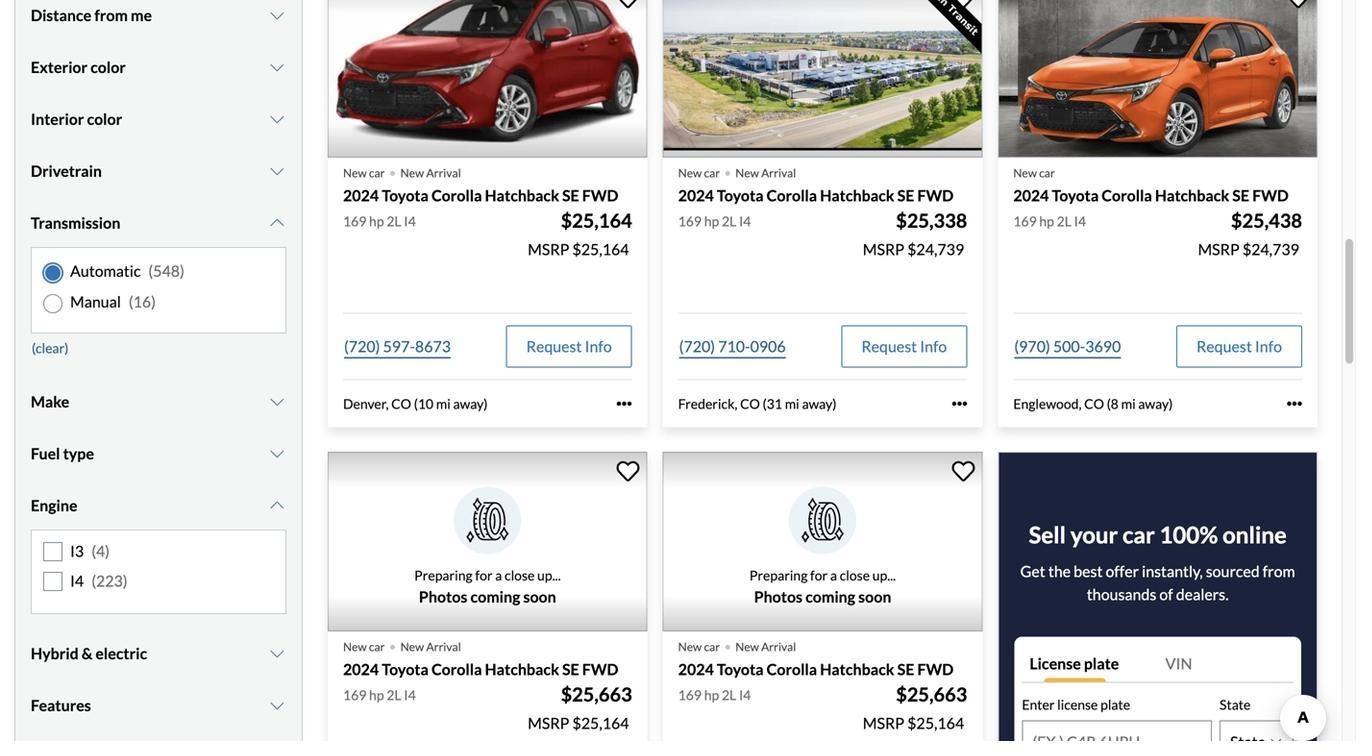 Task type: describe. For each thing, give the bounding box(es) containing it.
type
[[63, 444, 94, 463]]

msrp for 8673
[[528, 240, 569, 258]]

distance from me
[[31, 6, 152, 24]]

$25,164 for red 2024 toyota corolla hatchback se fwd hatchback front-wheel drive continuously variable transmission image
[[572, 240, 629, 258]]

your
[[1071, 521, 1118, 548]]

best
[[1074, 562, 1103, 580]]

engine button
[[31, 481, 286, 529]]

sell
[[1029, 521, 1066, 548]]

info for $25,438
[[1255, 337, 1282, 356]]

automatic
[[70, 261, 141, 280]]

chevron down image for transmission
[[268, 215, 286, 231]]

$25,438
[[1231, 209, 1302, 232]]

(31
[[763, 395, 782, 412]]

(clear)
[[32, 340, 69, 356]]

automatic (548)
[[70, 261, 184, 280]]

0906
[[750, 337, 786, 356]]

hybrid & electric
[[31, 644, 147, 663]]

color for exterior color
[[90, 58, 126, 76]]

(720) for $25,338
[[679, 337, 715, 356]]

$25,663 msrp $25,164 for first vehicle photo unavailable from right
[[863, 683, 967, 732]]

(970) 500-3690 button
[[1013, 325, 1122, 368]]

$25,663 for first vehicle photo unavailable from right
[[896, 683, 967, 706]]

of
[[1160, 585, 1173, 603]]

i4 (223)
[[70, 571, 128, 590]]

fuel
[[31, 444, 60, 463]]

corolla inside new car 2024 toyota corolla hatchback se fwd
[[1102, 186, 1152, 205]]

englewood, co (8 mi away)
[[1013, 395, 1173, 412]]

request info for $25,164
[[526, 337, 612, 356]]

(720) 710-0906
[[679, 337, 786, 356]]

away) for $25,338
[[802, 395, 837, 412]]

license
[[1058, 696, 1098, 713]]

169 for (720) 710-0906
[[678, 213, 702, 229]]

license
[[1030, 654, 1081, 673]]

car inside new car 2024 toyota corolla hatchback se fwd
[[1039, 166, 1055, 180]]

instantly,
[[1142, 562, 1203, 580]]

away) for $25,438
[[1138, 395, 1173, 412]]

Enter license plate field
[[1023, 722, 1211, 741]]

plate inside tab
[[1084, 654, 1119, 673]]

request info for $25,438
[[1197, 337, 1282, 356]]

color for interior color
[[87, 109, 122, 128]]

100%
[[1160, 521, 1218, 548]]

hp for 597-
[[369, 213, 384, 229]]

1 vertical spatial plate
[[1101, 696, 1130, 713]]

(8
[[1107, 395, 1119, 412]]

request for $25,164
[[526, 337, 582, 356]]

drivetrain button
[[31, 147, 286, 195]]

frederick,
[[678, 395, 738, 412]]

chevron down image for make
[[268, 394, 286, 409]]

englewood,
[[1013, 395, 1082, 412]]

exterior color button
[[31, 43, 286, 91]]

request for $25,438
[[1197, 337, 1252, 356]]

interior
[[31, 109, 84, 128]]

710-
[[718, 337, 750, 356]]

msrp for 0906
[[863, 240, 905, 258]]

interior color button
[[31, 95, 286, 143]]

2l for 500-
[[1057, 213, 1072, 229]]

request info button for $25,438
[[1177, 325, 1302, 368]]

597-
[[383, 337, 415, 356]]

(16)
[[129, 292, 156, 311]]

transmission button
[[31, 199, 286, 247]]

hp for 500-
[[1039, 213, 1054, 229]]

169 for (970) 500-3690
[[1013, 213, 1037, 229]]

co for $25,164
[[391, 395, 411, 412]]

thousands
[[1087, 585, 1157, 603]]

hybrid
[[31, 644, 79, 663]]

169 for (720) 597-8673
[[343, 213, 367, 229]]

get
[[1021, 562, 1046, 580]]

chevron down image for interior color
[[268, 111, 286, 127]]

new car 2024 toyota corolla hatchback se fwd
[[1013, 166, 1289, 205]]

co for $25,438
[[1084, 395, 1104, 412]]

chevron down image for drivetrain
[[268, 163, 286, 179]]

ellipsis h image
[[1287, 396, 1302, 412]]

drivetrain
[[31, 161, 102, 180]]

info for $25,338
[[920, 337, 947, 356]]

hp for 710-
[[704, 213, 719, 229]]

enter license plate
[[1022, 696, 1130, 713]]

co for $25,338
[[740, 395, 760, 412]]

chevron down image for &
[[268, 646, 286, 662]]

fuel type button
[[31, 430, 286, 478]]

me
[[131, 6, 152, 24]]

(10
[[414, 395, 434, 412]]

fuel type
[[31, 444, 94, 463]]

license plate
[[1030, 654, 1119, 673]]

(4)
[[92, 541, 110, 560]]

$25,338
[[896, 209, 967, 232]]

ellipsis h image for $25,338
[[952, 396, 967, 412]]

denver,
[[343, 395, 389, 412]]

tab list containing license plate
[[1022, 644, 1294, 683]]

$25,438 msrp $24,739
[[1198, 209, 1302, 258]]

state
[[1220, 696, 1251, 713]]

hatchback inside new car 2024 toyota corolla hatchback se fwd
[[1155, 186, 1230, 205]]

2024 inside new car 2024 toyota corolla hatchback se fwd
[[1013, 186, 1049, 205]]

new inside new car 2024 toyota corolla hatchback se fwd
[[1013, 166, 1037, 180]]

(970)
[[1014, 337, 1050, 356]]

distance from me button
[[31, 0, 286, 39]]

exterior
[[31, 58, 88, 76]]

request info button for $25,338
[[841, 325, 967, 368]]

exterior color
[[31, 58, 126, 76]]

169 hp 2l i4 for 500-
[[1013, 213, 1086, 229]]

dealers.
[[1176, 585, 1229, 603]]

i3
[[70, 541, 84, 560]]

get the best offer instantly, sourced from thousands of dealers.
[[1021, 562, 1295, 603]]



Task type: vqa. For each thing, say whether or not it's contained in the screenshot.
mi corresponding to $25,164
yes



Task type: locate. For each thing, give the bounding box(es) containing it.
away)
[[453, 395, 488, 412], [802, 395, 837, 412], [1138, 395, 1173, 412]]

i4 for first vehicle photo unavailable from right
[[739, 687, 751, 703]]

$25,663 msrp $25,164
[[528, 683, 632, 732], [863, 683, 967, 732]]

$24,739 for ·
[[908, 240, 964, 258]]

2l
[[387, 213, 401, 229], [722, 213, 737, 229], [1057, 213, 1072, 229], [387, 687, 401, 703], [722, 687, 737, 703]]

1 vertical spatial color
[[87, 109, 122, 128]]

1 away) from the left
[[453, 395, 488, 412]]

1 $25,663 from the left
[[561, 683, 632, 706]]

2 $25,663 msrp $25,164 from the left
[[863, 683, 967, 732]]

new car · new arrival 2024 toyota corolla hatchback se fwd
[[343, 154, 619, 205], [678, 154, 954, 205], [343, 628, 619, 679], [678, 628, 954, 679]]

from
[[94, 6, 128, 24], [1263, 562, 1295, 580]]

arrival
[[426, 166, 461, 180], [761, 166, 796, 180], [426, 640, 461, 654], [761, 640, 796, 654]]

ellipsis h image left englewood,
[[952, 396, 967, 412]]

·
[[389, 154, 397, 189], [724, 154, 732, 189], [389, 628, 397, 662], [724, 628, 732, 662]]

make
[[31, 392, 69, 411]]

0 horizontal spatial request info
[[526, 337, 612, 356]]

1 horizontal spatial (720)
[[679, 337, 715, 356]]

mi right (31
[[785, 395, 800, 412]]

manual
[[70, 292, 121, 311]]

info for $25,164
[[585, 337, 612, 356]]

0 vertical spatial plate
[[1084, 654, 1119, 673]]

toyota inside new car 2024 toyota corolla hatchback se fwd
[[1052, 186, 1099, 205]]

3 chevron down image from the top
[[268, 215, 286, 231]]

8673
[[415, 337, 451, 356]]

2 horizontal spatial request
[[1197, 337, 1252, 356]]

$24,739 for 2024
[[1243, 240, 1300, 258]]

1 inferno 2024 toyota corolla hatchback se fwd hatchback front-wheel drive continuously variable transmission image from the left
[[663, 0, 983, 158]]

request info for $25,338
[[862, 337, 947, 356]]

se inside new car 2024 toyota corolla hatchback se fwd
[[1233, 186, 1250, 205]]

(720) 597-8673
[[344, 337, 451, 356]]

hybrid & electric button
[[31, 630, 286, 678]]

chevron down image inside fuel type dropdown button
[[268, 446, 286, 461]]

interior color
[[31, 109, 122, 128]]

make button
[[31, 378, 286, 426]]

1 horizontal spatial request
[[862, 337, 917, 356]]

0 horizontal spatial $24,739
[[908, 240, 964, 258]]

msrp inside $25,338 msrp $24,739
[[863, 240, 905, 258]]

2 $25,663 from the left
[[896, 683, 967, 706]]

vehicle photo unavailable image
[[328, 452, 648, 632], [663, 452, 983, 632]]

2l for 597-
[[387, 213, 401, 229]]

online
[[1223, 521, 1287, 548]]

from inside dropdown button
[[94, 6, 128, 24]]

(720)
[[344, 337, 380, 356], [679, 337, 715, 356]]

color right the exterior
[[90, 58, 126, 76]]

info
[[585, 337, 612, 356], [920, 337, 947, 356], [1255, 337, 1282, 356]]

$25,164
[[561, 209, 632, 232], [572, 240, 629, 258], [572, 714, 629, 732], [908, 714, 964, 732]]

msrp inside $25,438 msrp $24,739
[[1198, 240, 1240, 258]]

2l for 710-
[[722, 213, 737, 229]]

co left (8
[[1084, 395, 1104, 412]]

3 away) from the left
[[1138, 395, 1173, 412]]

ellipsis h image
[[617, 396, 632, 412], [952, 396, 967, 412]]

$25,663
[[561, 683, 632, 706], [896, 683, 967, 706]]

$24,739 down $25,438
[[1243, 240, 1300, 258]]

manual (16)
[[70, 292, 156, 311]]

color inside dropdown button
[[90, 58, 126, 76]]

2 co from the left
[[740, 395, 760, 412]]

$25,663 msrp $25,164 for 2nd vehicle photo unavailable from right
[[528, 683, 632, 732]]

5 chevron down image from the top
[[268, 698, 286, 713]]

sourced
[[1206, 562, 1260, 580]]

corolla
[[432, 186, 482, 205], [767, 186, 817, 205], [1102, 186, 1152, 205], [432, 660, 482, 679], [767, 660, 817, 679]]

1 ellipsis h image from the left
[[617, 396, 632, 412]]

3 request info button from the left
[[1177, 325, 1302, 368]]

1 info from the left
[[585, 337, 612, 356]]

inferno 2024 toyota corolla hatchback se fwd hatchback front-wheel drive continuously variable transmission image for ·
[[663, 0, 983, 158]]

2 mi from the left
[[785, 395, 800, 412]]

mi for $25,338
[[785, 395, 800, 412]]

request info button for $25,164
[[506, 325, 632, 368]]

chevron down image inside the hybrid & electric dropdown button
[[268, 646, 286, 662]]

plate up enter license plate field
[[1101, 696, 1130, 713]]

1 horizontal spatial info
[[920, 337, 947, 356]]

0 vertical spatial color
[[90, 58, 126, 76]]

(clear) button
[[31, 333, 70, 362]]

0 horizontal spatial request
[[526, 337, 582, 356]]

1 chevron down image from the top
[[268, 8, 286, 23]]

tab list
[[1022, 644, 1294, 683]]

3 co from the left
[[1084, 395, 1104, 412]]

0 horizontal spatial co
[[391, 395, 411, 412]]

1 chevron down image from the top
[[268, 111, 286, 127]]

0 horizontal spatial request info button
[[506, 325, 632, 368]]

1 horizontal spatial ellipsis h image
[[952, 396, 967, 412]]

$24,739 inside $25,438 msrp $24,739
[[1243, 240, 1300, 258]]

from down online
[[1263, 562, 1295, 580]]

away) for $25,164
[[453, 395, 488, 412]]

$25,164 msrp $25,164
[[528, 209, 632, 258]]

i4 for 2024's inferno 2024 toyota corolla hatchback se fwd hatchback front-wheel drive continuously variable transmission image
[[1074, 213, 1086, 229]]

1 horizontal spatial request info button
[[841, 325, 967, 368]]

plate right license
[[1084, 654, 1119, 673]]

2 ellipsis h image from the left
[[952, 396, 967, 412]]

1 horizontal spatial from
[[1263, 562, 1295, 580]]

0 horizontal spatial vehicle photo unavailable image
[[328, 452, 648, 632]]

2 horizontal spatial mi
[[1121, 395, 1136, 412]]

$24,739
[[908, 240, 964, 258], [1243, 240, 1300, 258]]

co left (31
[[740, 395, 760, 412]]

co left (10 in the bottom left of the page
[[391, 395, 411, 412]]

(720) left 710- at the top right
[[679, 337, 715, 356]]

(720) left 597-
[[344, 337, 380, 356]]

$24,739 inside $25,338 msrp $24,739
[[908, 240, 964, 258]]

co
[[391, 395, 411, 412], [740, 395, 760, 412], [1084, 395, 1104, 412]]

(970) 500-3690
[[1014, 337, 1121, 356]]

5 chevron down image from the top
[[268, 498, 286, 513]]

2 $24,739 from the left
[[1243, 240, 1300, 258]]

chevron down image inside distance from me dropdown button
[[268, 8, 286, 23]]

inferno 2024 toyota corolla hatchback se fwd hatchback front-wheel drive continuously variable transmission image for 2024
[[998, 0, 1318, 158]]

request info
[[526, 337, 612, 356], [862, 337, 947, 356], [1197, 337, 1282, 356]]

2 inferno 2024 toyota corolla hatchback se fwd hatchback front-wheel drive continuously variable transmission image from the left
[[998, 0, 1318, 158]]

(720) 597-8673 button
[[343, 325, 452, 368]]

(720) inside button
[[679, 337, 715, 356]]

0 horizontal spatial $25,663 msrp $25,164
[[528, 683, 632, 732]]

3 info from the left
[[1255, 337, 1282, 356]]

msrp inside $25,164 msrp $25,164
[[528, 240, 569, 258]]

toyota
[[382, 186, 429, 205], [717, 186, 764, 205], [1052, 186, 1099, 205], [382, 660, 429, 679], [717, 660, 764, 679]]

(548)
[[148, 261, 184, 280]]

chevron down image for color
[[268, 59, 286, 75]]

1 horizontal spatial request info
[[862, 337, 947, 356]]

chevron down image inside exterior color dropdown button
[[268, 59, 286, 75]]

169 hp 2l i4 for 710-
[[678, 213, 751, 229]]

mi right (8
[[1121, 395, 1136, 412]]

license plate tab
[[1022, 644, 1158, 683]]

0 horizontal spatial (720)
[[344, 337, 380, 356]]

1 mi from the left
[[436, 395, 451, 412]]

frederick, co (31 mi away)
[[678, 395, 837, 412]]

2 horizontal spatial request info
[[1197, 337, 1282, 356]]

sell your car 100% online
[[1029, 521, 1287, 548]]

hp
[[369, 213, 384, 229], [704, 213, 719, 229], [1039, 213, 1054, 229], [369, 687, 384, 703], [704, 687, 719, 703]]

0 horizontal spatial away)
[[453, 395, 488, 412]]

3 mi from the left
[[1121, 395, 1136, 412]]

169 hp 2l i4
[[343, 213, 416, 229], [678, 213, 751, 229], [1013, 213, 1086, 229], [343, 687, 416, 703], [678, 687, 751, 703]]

$25,164 for 2nd vehicle photo unavailable from right
[[572, 714, 629, 732]]

2 request info button from the left
[[841, 325, 967, 368]]

1 $24,739 from the left
[[908, 240, 964, 258]]

chevron down image inside make "dropdown button"
[[268, 394, 286, 409]]

msrp
[[528, 240, 569, 258], [863, 240, 905, 258], [1198, 240, 1240, 258], [528, 714, 569, 732], [863, 714, 905, 732]]

1 request from the left
[[526, 337, 582, 356]]

&
[[82, 644, 93, 663]]

2 horizontal spatial info
[[1255, 337, 1282, 356]]

1 horizontal spatial mi
[[785, 395, 800, 412]]

mi for $25,438
[[1121, 395, 1136, 412]]

2 chevron down image from the top
[[268, 163, 286, 179]]

vin
[[1166, 654, 1192, 673]]

chevron down image inside features dropdown button
[[268, 698, 286, 713]]

color inside dropdown button
[[87, 109, 122, 128]]

mi right (10 in the bottom left of the page
[[436, 395, 451, 412]]

chevron down image
[[268, 111, 286, 127], [268, 163, 286, 179], [268, 215, 286, 231], [268, 394, 286, 409], [268, 498, 286, 513]]

3 chevron down image from the top
[[268, 446, 286, 461]]

transmission
[[31, 213, 120, 232]]

i4
[[404, 213, 416, 229], [739, 213, 751, 229], [1074, 213, 1086, 229], [70, 571, 84, 590], [404, 687, 416, 703], [739, 687, 751, 703]]

electric
[[95, 644, 147, 663]]

2 (720) from the left
[[679, 337, 715, 356]]

4 chevron down image from the top
[[268, 646, 286, 662]]

169
[[343, 213, 367, 229], [678, 213, 702, 229], [1013, 213, 1037, 229], [343, 687, 367, 703], [678, 687, 702, 703]]

1 horizontal spatial co
[[740, 395, 760, 412]]

0 horizontal spatial $25,663
[[561, 683, 632, 706]]

inferno 2024 toyota corolla hatchback se fwd hatchback front-wheel drive continuously variable transmission image
[[663, 0, 983, 158], [998, 0, 1318, 158]]

1 horizontal spatial $25,663
[[896, 683, 967, 706]]

chevron down image inside engine dropdown button
[[268, 498, 286, 513]]

away) right (10 in the bottom left of the page
[[453, 395, 488, 412]]

color
[[90, 58, 126, 76], [87, 109, 122, 128]]

plate
[[1084, 654, 1119, 673], [1101, 696, 1130, 713]]

features
[[31, 696, 91, 715]]

engine
[[31, 496, 77, 515]]

0 horizontal spatial ellipsis h image
[[617, 396, 632, 412]]

3690
[[1085, 337, 1121, 356]]

1 co from the left
[[391, 395, 411, 412]]

1 horizontal spatial inferno 2024 toyota corolla hatchback se fwd hatchback front-wheel drive continuously variable transmission image
[[998, 0, 1318, 158]]

$25,164 for first vehicle photo unavailable from right
[[908, 714, 964, 732]]

new
[[343, 166, 367, 180], [400, 166, 424, 180], [678, 166, 702, 180], [736, 166, 759, 180], [1013, 166, 1037, 180], [343, 640, 367, 654], [400, 640, 424, 654], [678, 640, 702, 654], [736, 640, 759, 654]]

i3 (4)
[[70, 541, 110, 560]]

2 away) from the left
[[802, 395, 837, 412]]

from inside get the best offer instantly, sourced from thousands of dealers.
[[1263, 562, 1295, 580]]

$24,739 down $25,338
[[908, 240, 964, 258]]

mi for $25,164
[[436, 395, 451, 412]]

0 horizontal spatial info
[[585, 337, 612, 356]]

the
[[1049, 562, 1071, 580]]

chevron down image inside interior color dropdown button
[[268, 111, 286, 127]]

chevron down image for engine
[[268, 498, 286, 513]]

chevron down image for from
[[268, 8, 286, 23]]

1 horizontal spatial vehicle photo unavailable image
[[663, 452, 983, 632]]

red 2024 toyota corolla hatchback se fwd hatchback front-wheel drive continuously variable transmission image
[[328, 0, 648, 158]]

distance
[[31, 6, 91, 24]]

500-
[[1053, 337, 1085, 356]]

1 vehicle photo unavailable image from the left
[[328, 452, 648, 632]]

i4 for 2nd vehicle photo unavailable from right
[[404, 687, 416, 703]]

1 (720) from the left
[[344, 337, 380, 356]]

1 horizontal spatial $25,663 msrp $25,164
[[863, 683, 967, 732]]

$25,663 for 2nd vehicle photo unavailable from right
[[561, 683, 632, 706]]

0 horizontal spatial inferno 2024 toyota corolla hatchback se fwd hatchback front-wheel drive continuously variable transmission image
[[663, 0, 983, 158]]

2 vehicle photo unavailable image from the left
[[663, 452, 983, 632]]

$25,338 msrp $24,739
[[863, 209, 967, 258]]

ellipsis h image left frederick,
[[617, 396, 632, 412]]

1 horizontal spatial away)
[[802, 395, 837, 412]]

i4 for ·'s inferno 2024 toyota corolla hatchback se fwd hatchback front-wheel drive continuously variable transmission image
[[739, 213, 751, 229]]

(720) for $25,164
[[344, 337, 380, 356]]

(720) inside "button"
[[344, 337, 380, 356]]

enter
[[1022, 696, 1055, 713]]

3 request from the left
[[1197, 337, 1252, 356]]

fwd
[[582, 186, 619, 205], [917, 186, 954, 205], [1253, 186, 1289, 205], [582, 660, 619, 679], [917, 660, 954, 679]]

away) right (8
[[1138, 395, 1173, 412]]

(223)
[[92, 571, 128, 590]]

features button
[[31, 682, 286, 730]]

0 vertical spatial from
[[94, 6, 128, 24]]

car
[[369, 166, 385, 180], [704, 166, 720, 180], [1039, 166, 1055, 180], [1123, 521, 1155, 548], [369, 640, 385, 654], [704, 640, 720, 654]]

msrp for 3690
[[1198, 240, 1240, 258]]

2 info from the left
[[920, 337, 947, 356]]

vin tab
[[1158, 644, 1294, 683]]

2 horizontal spatial request info button
[[1177, 325, 1302, 368]]

3 request info from the left
[[1197, 337, 1282, 356]]

from left 'me'
[[94, 6, 128, 24]]

1 horizontal spatial $24,739
[[1243, 240, 1300, 258]]

denver, co (10 mi away)
[[343, 395, 488, 412]]

chevron down image inside drivetrain dropdown button
[[268, 163, 286, 179]]

request for $25,338
[[862, 337, 917, 356]]

2 request from the left
[[862, 337, 917, 356]]

chevron down image
[[268, 8, 286, 23], [268, 59, 286, 75], [268, 446, 286, 461], [268, 646, 286, 662], [268, 698, 286, 713]]

2 request info from the left
[[862, 337, 947, 356]]

0 horizontal spatial from
[[94, 6, 128, 24]]

chevron down image inside the 'transmission' dropdown button
[[268, 215, 286, 231]]

1 vertical spatial from
[[1263, 562, 1295, 580]]

i4 for red 2024 toyota corolla hatchback se fwd hatchback front-wheel drive continuously variable transmission image
[[404, 213, 416, 229]]

169 hp 2l i4 for 597-
[[343, 213, 416, 229]]

4 chevron down image from the top
[[268, 394, 286, 409]]

away) right (31
[[802, 395, 837, 412]]

2 chevron down image from the top
[[268, 59, 286, 75]]

1 request info button from the left
[[506, 325, 632, 368]]

(720) 710-0906 button
[[678, 325, 787, 368]]

0 horizontal spatial mi
[[436, 395, 451, 412]]

2 horizontal spatial co
[[1084, 395, 1104, 412]]

ellipsis h image for $25,164
[[617, 396, 632, 412]]

offer
[[1106, 562, 1139, 580]]

chevron down image for type
[[268, 446, 286, 461]]

fwd inside new car 2024 toyota corolla hatchback se fwd
[[1253, 186, 1289, 205]]

color right interior at the left top
[[87, 109, 122, 128]]

1 $25,663 msrp $25,164 from the left
[[528, 683, 632, 732]]

2 horizontal spatial away)
[[1138, 395, 1173, 412]]

1 request info from the left
[[526, 337, 612, 356]]



